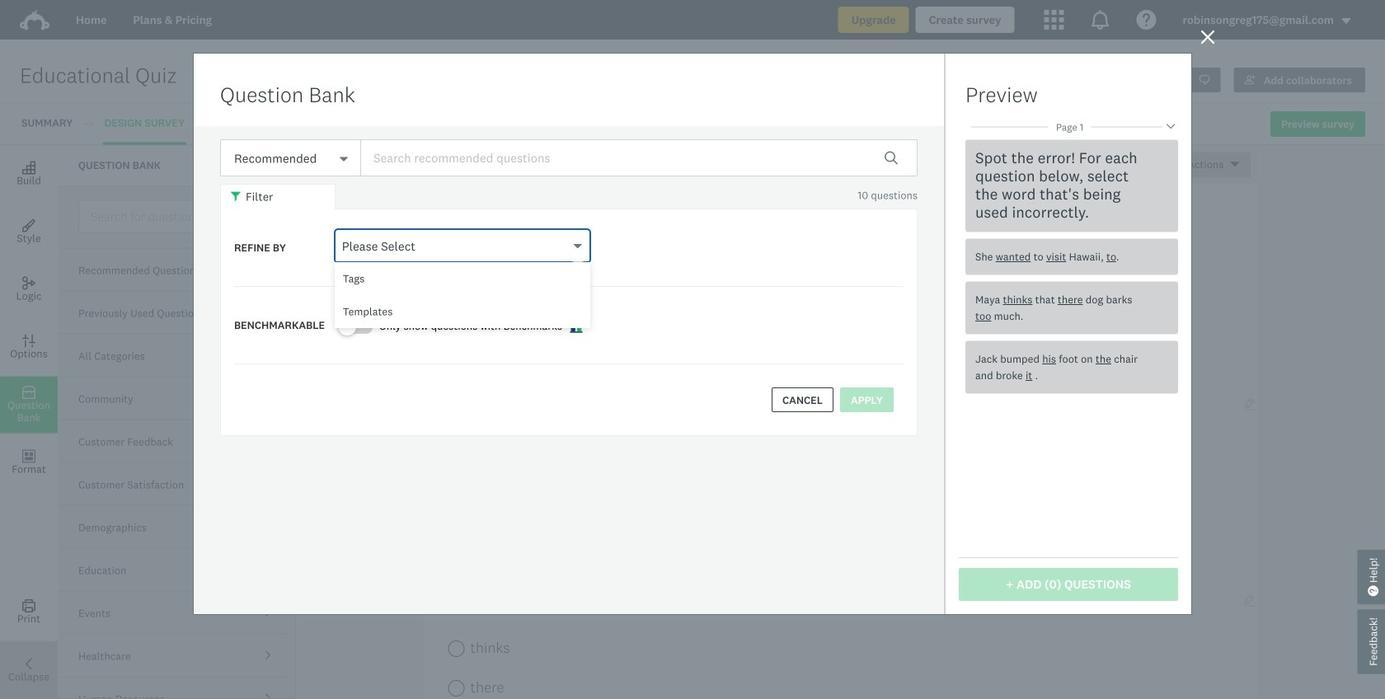 Task type: vqa. For each thing, say whether or not it's contained in the screenshot.
Search for questions text box
yes



Task type: locate. For each thing, give the bounding box(es) containing it.
1 vertical spatial icon   xjtfe image
[[569, 319, 583, 333]]

1 products icon image from the left
[[1044, 10, 1064, 30]]

1 horizontal spatial icon   xjtfe image
[[569, 319, 583, 333]]

0 horizontal spatial products icon image
[[1044, 10, 1064, 30]]

0 vertical spatial icon   xjtfe image
[[231, 191, 242, 203]]

products icon image
[[1044, 10, 1064, 30], [1090, 10, 1110, 30]]

2 products icon image from the left
[[1090, 10, 1110, 30]]

icon   xjtfe image
[[231, 191, 242, 203], [569, 319, 583, 333]]

surveymonkey logo image
[[20, 10, 49, 31]]

1 horizontal spatial products icon image
[[1090, 10, 1110, 30]]



Task type: describe. For each thing, give the bounding box(es) containing it.
Search for questions text field
[[78, 200, 288, 233]]

help icon image
[[1136, 10, 1156, 30]]

0 horizontal spatial icon   xjtfe image
[[231, 191, 242, 203]]

Search recommended questions text field
[[360, 139, 918, 176]]



